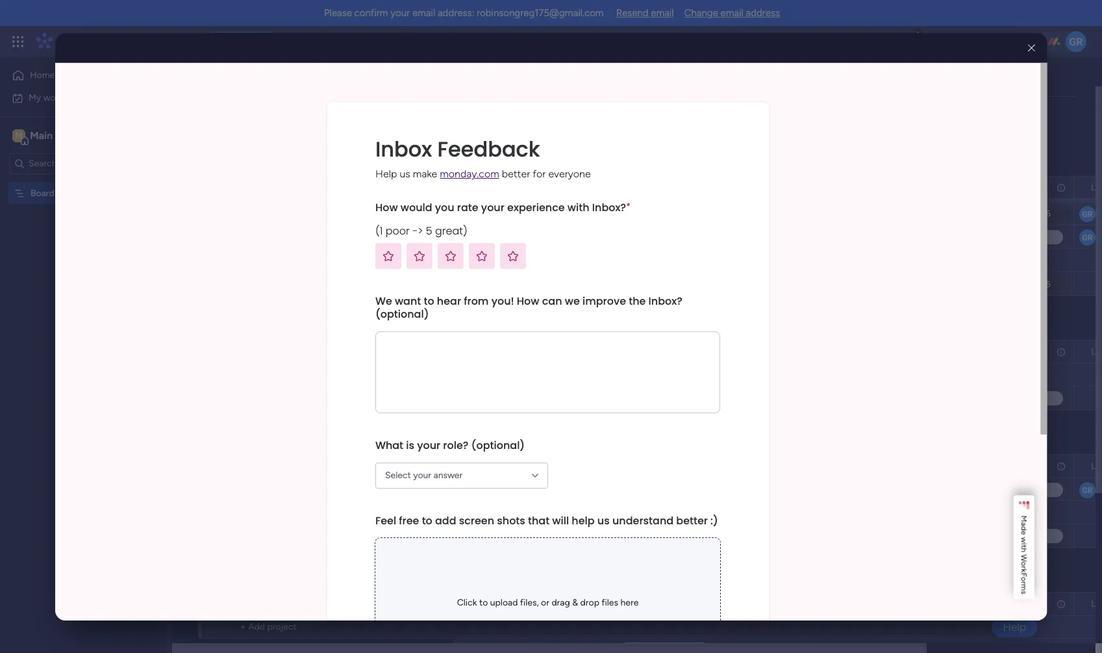 Task type: describe. For each thing, give the bounding box(es) containing it.
1 due date field from the top
[[552, 180, 596, 195]]

4 notes from the top
[[744, 598, 769, 609]]

owner for 2nd owner field from the top of the page
[[473, 460, 500, 471]]

1 due date from the top
[[556, 182, 593, 193]]

see plans button
[[210, 32, 272, 51]]

las for 3rd las field from the top of the page
[[1092, 460, 1103, 471]]

las for 2nd las field
[[1092, 346, 1103, 357]]

2 las field from the top
[[1088, 345, 1103, 359]]

1 timeline field from the top
[[1009, 180, 1049, 195]]

2 v2 expand column image from the top
[[519, 456, 528, 467]]

see plans
[[227, 36, 267, 47]]

change email address
[[685, 7, 780, 19]]

3 notes from the top
[[744, 460, 769, 471]]

nov 23
[[561, 209, 588, 219]]

monday
[[58, 34, 102, 49]]

change
[[685, 7, 719, 19]]

3 timeline field from the top
[[1009, 459, 1049, 473]]

date for 1st due date field from the top
[[574, 182, 593, 193]]

owner for third owner field from the top of the page
[[473, 598, 500, 609]]

1 las field from the top
[[1088, 180, 1103, 195]]

budget element
[[828, 596, 866, 612]]

1 project from the top
[[324, 182, 354, 193]]

monday work management
[[58, 34, 202, 49]]

3 timeline from the top
[[1012, 460, 1046, 471]]

notifications image
[[875, 35, 888, 48]]

1 v2 expand column image from the top
[[519, 178, 528, 189]]

2 due from the top
[[556, 598, 572, 609]]

m
[[15, 130, 23, 141]]

Search field
[[302, 109, 341, 127]]

las for 1st las field from the top
[[1092, 182, 1103, 193]]

1 notes from the top
[[744, 182, 769, 193]]

my work
[[29, 92, 63, 103]]

Search in workspace field
[[27, 156, 109, 171]]

help button
[[992, 616, 1038, 637]]

date for 2nd due date field from the top of the page
[[574, 598, 593, 609]]

4 las field from the top
[[1088, 597, 1103, 611]]

notes
[[762, 186, 783, 196]]

board
[[31, 187, 54, 199]]

main workspace
[[30, 129, 107, 141]]

nov
[[561, 209, 576, 219]]

board #1 list box
[[0, 179, 166, 379]]

1 notes field from the top
[[740, 180, 772, 195]]

home
[[30, 70, 55, 81]]

column information image for las
[[1057, 461, 1067, 471]]

1 image
[[913, 27, 925, 41]]

help image
[[1021, 35, 1034, 48]]

please
[[324, 7, 352, 19]]

las for fourth las field from the top
[[1092, 598, 1103, 609]]

files element
[[925, 596, 951, 612]]

your
[[391, 7, 410, 19]]

workspace
[[55, 129, 107, 141]]

invite members image
[[932, 35, 945, 48]]

3 project from the top
[[324, 460, 354, 471]]



Task type: locate. For each thing, give the bounding box(es) containing it.
address:
[[438, 7, 475, 19]]

see
[[227, 36, 243, 47]]

2 notes field from the top
[[740, 345, 772, 359]]

my
[[29, 92, 41, 103]]

1 date from the top
[[574, 182, 593, 193]]

main
[[30, 129, 53, 141]]

1 due from the top
[[556, 182, 572, 193]]

select product image
[[12, 35, 25, 48]]

2 vertical spatial v2 expand column image
[[519, 594, 528, 605]]

work inside button
[[43, 92, 63, 103]]

1 column information image from the top
[[1057, 182, 1067, 193]]

3 notes field from the top
[[740, 459, 772, 473]]

1 las from the top
[[1092, 182, 1103, 193]]

0 vertical spatial column information image
[[1057, 182, 1067, 193]]

column information image
[[1057, 182, 1067, 193], [1057, 461, 1067, 471]]

v2 expand column image
[[519, 178, 528, 189], [519, 456, 528, 467], [519, 594, 528, 605]]

2 timeline field from the top
[[1009, 345, 1049, 359]]

other
[[745, 209, 767, 219]]

0 horizontal spatial work
[[43, 92, 63, 103]]

1 timeline from the top
[[1012, 182, 1046, 193]]

3 v2 expand column image from the top
[[519, 594, 528, 605]]

1 vertical spatial date
[[574, 598, 593, 609]]

4 timeline from the top
[[1012, 598, 1046, 609]]

4 las from the top
[[1092, 598, 1103, 609]]

robinsongreg175@gmail.com
[[477, 7, 604, 19]]

2 email from the left
[[651, 7, 674, 19]]

3 las field from the top
[[1088, 459, 1103, 473]]

email right "your"
[[413, 7, 436, 19]]

2 vertical spatial owner field
[[469, 597, 503, 611]]

my work button
[[8, 87, 140, 108]]

1 vertical spatial column information image
[[1057, 461, 1067, 471]]

1 vertical spatial due date
[[556, 598, 593, 609]]

0 vertical spatial due
[[556, 182, 572, 193]]

work right monday
[[105, 34, 128, 49]]

3 las from the top
[[1092, 460, 1103, 471]]

0 horizontal spatial email
[[413, 7, 436, 19]]

3 owner field from the top
[[469, 597, 503, 611]]

email right change
[[721, 7, 744, 19]]

workspace selection element
[[12, 128, 109, 145]]

2 las from the top
[[1092, 346, 1103, 357]]

2 horizontal spatial email
[[721, 7, 744, 19]]

email for change email address
[[721, 7, 744, 19]]

management
[[131, 34, 202, 49]]

email for resend email
[[651, 7, 674, 19]]

work
[[105, 34, 128, 49], [43, 92, 63, 103]]

3 email from the left
[[721, 7, 744, 19]]

1 vertical spatial owner
[[473, 460, 500, 471]]

1 vertical spatial owner field
[[469, 459, 503, 473]]

Las field
[[1088, 180, 1103, 195], [1088, 345, 1103, 359], [1088, 459, 1103, 473], [1088, 597, 1103, 611]]

2 notes from the top
[[744, 346, 769, 357]]

#1
[[57, 187, 66, 199]]

help
[[1003, 620, 1027, 633]]

1 vertical spatial work
[[43, 92, 63, 103]]

change email address link
[[685, 7, 780, 19]]

1 vertical spatial v2 expand column image
[[519, 456, 528, 467]]

0 vertical spatial due date field
[[552, 180, 596, 195]]

2 date from the top
[[574, 598, 593, 609]]

0 vertical spatial v2 expand column image
[[519, 178, 528, 189]]

timeline
[[1012, 182, 1046, 193], [1012, 346, 1046, 357], [1012, 460, 1046, 471], [1012, 598, 1046, 609]]

0 vertical spatial owner
[[473, 182, 500, 193]]

project
[[324, 182, 354, 193], [324, 346, 354, 357], [324, 460, 354, 471], [324, 598, 354, 609]]

1 email from the left
[[413, 7, 436, 19]]

2 due date from the top
[[556, 598, 593, 609]]

apps image
[[960, 35, 973, 48]]

owner for first owner field
[[473, 182, 500, 193]]

work for my
[[43, 92, 63, 103]]

work for monday
[[105, 34, 128, 49]]

board #1
[[31, 187, 66, 199]]

inbox image
[[903, 35, 916, 48]]

2 timeline from the top
[[1012, 346, 1046, 357]]

due
[[556, 182, 572, 193], [556, 598, 572, 609]]

Timeline field
[[1009, 180, 1049, 195], [1009, 345, 1049, 359], [1009, 459, 1049, 473], [1009, 597, 1049, 611]]

2 project from the top
[[324, 346, 354, 357]]

23
[[578, 209, 588, 219]]

2 vertical spatial owner
[[473, 598, 500, 609]]

2 owner field from the top
[[469, 459, 503, 473]]

option
[[0, 181, 166, 184]]

greg robinson image
[[1066, 31, 1087, 52]]

4 notes field from the top
[[740, 597, 772, 611]]

resend email link
[[616, 7, 674, 19]]

owner
[[473, 182, 500, 193], [473, 460, 500, 471], [473, 598, 500, 609]]

column information image for notes
[[1057, 182, 1067, 193]]

due date
[[556, 182, 593, 193], [556, 598, 593, 609]]

please confirm your email address: robinsongreg175@gmail.com
[[324, 7, 604, 19]]

2 due date field from the top
[[552, 597, 596, 611]]

4 timeline field from the top
[[1009, 597, 1049, 611]]

workspace image
[[12, 128, 25, 143]]

1 vertical spatial due
[[556, 598, 572, 609]]

1 owner from the top
[[473, 182, 500, 193]]

date
[[574, 182, 593, 193], [574, 598, 593, 609]]

2 column information image from the top
[[1057, 461, 1067, 471]]

las
[[1092, 182, 1103, 193], [1092, 346, 1103, 357], [1092, 460, 1103, 471], [1092, 598, 1103, 609]]

email right resend
[[651, 7, 674, 19]]

resend email
[[616, 7, 674, 19]]

search everything image
[[992, 35, 1005, 48]]

0 vertical spatial date
[[574, 182, 593, 193]]

column information image
[[1057, 347, 1067, 357], [602, 599, 612, 609], [1057, 599, 1067, 609]]

2 owner from the top
[[473, 460, 500, 471]]

0 vertical spatial due date
[[556, 182, 593, 193]]

1 vertical spatial due date field
[[552, 597, 596, 611]]

home button
[[8, 65, 140, 86]]

address
[[746, 7, 780, 19]]

0 vertical spatial work
[[105, 34, 128, 49]]

Owner field
[[469, 180, 503, 195], [469, 459, 503, 473], [469, 597, 503, 611]]

plans
[[245, 36, 267, 47]]

work right my
[[43, 92, 63, 103]]

Notes field
[[740, 180, 772, 195], [740, 345, 772, 359], [740, 459, 772, 473], [740, 597, 772, 611]]

Due date field
[[552, 180, 596, 195], [552, 597, 596, 611]]

notes
[[744, 182, 769, 193], [744, 346, 769, 357], [744, 460, 769, 471], [744, 598, 769, 609]]

4 project from the top
[[324, 598, 354, 609]]

0 vertical spatial owner field
[[469, 180, 503, 195]]

1 horizontal spatial email
[[651, 7, 674, 19]]

email
[[413, 7, 436, 19], [651, 7, 674, 19], [721, 7, 744, 19]]

3 owner from the top
[[473, 598, 500, 609]]

confirm
[[355, 7, 388, 19]]

1 horizontal spatial work
[[105, 34, 128, 49]]

resend
[[616, 7, 649, 19]]

1 owner field from the top
[[469, 180, 503, 195]]



Task type: vqa. For each thing, say whether or not it's contained in the screenshot.
3 inside Without a date / 3 items
no



